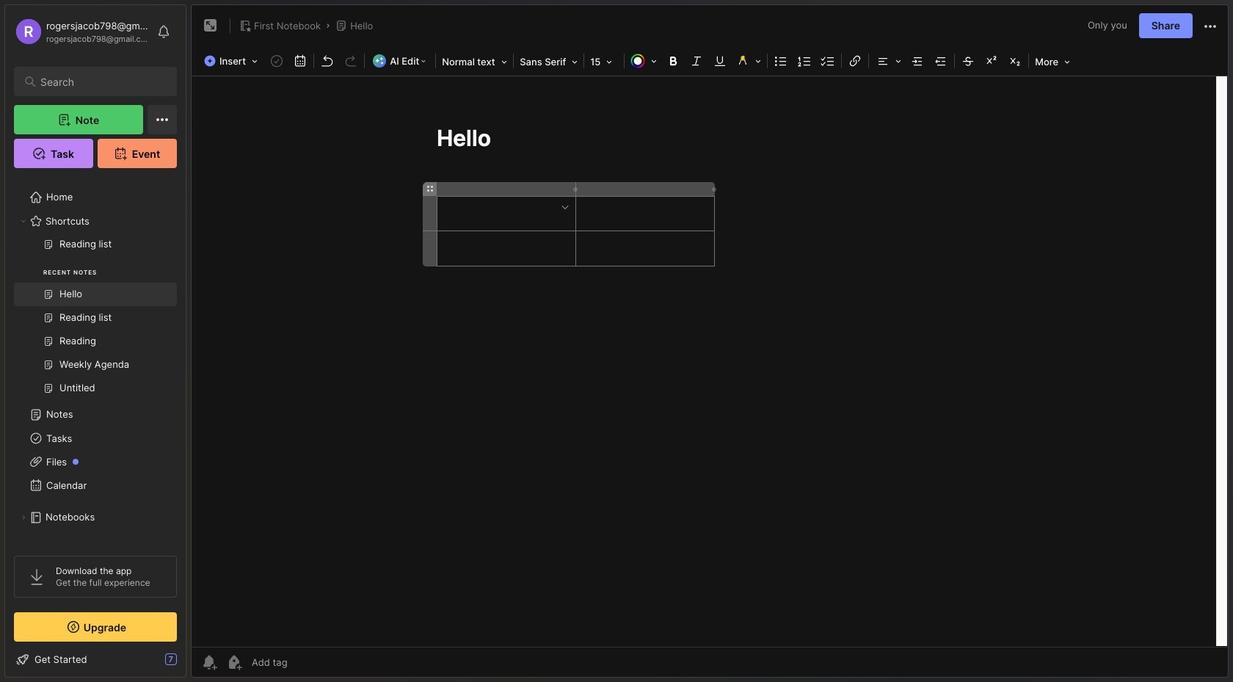 Task type: describe. For each thing, give the bounding box(es) containing it.
group inside main element
[[14, 233, 177, 409]]

Font color field
[[627, 51, 662, 71]]

none search field inside main element
[[40, 73, 164, 90]]

More actions field
[[1202, 16, 1220, 35]]

Help and Learning task checklist field
[[5, 648, 186, 671]]

Font size field
[[586, 51, 623, 72]]

tree inside main element
[[5, 177, 186, 609]]

Heading level field
[[438, 51, 512, 72]]

bold image
[[663, 51, 684, 71]]

Account field
[[14, 17, 150, 46]]

indent image
[[908, 51, 928, 71]]

strikethrough image
[[959, 51, 979, 71]]

More field
[[1031, 51, 1075, 72]]

checklist image
[[818, 51, 839, 71]]

Note Editor text field
[[192, 76, 1229, 647]]

calendar event image
[[290, 51, 311, 71]]

italic image
[[687, 51, 707, 71]]

numbered list image
[[795, 51, 815, 71]]

superscript image
[[982, 51, 1003, 71]]

main element
[[0, 0, 191, 682]]

outdent image
[[931, 51, 952, 71]]

expand note image
[[202, 17, 220, 35]]



Task type: locate. For each thing, give the bounding box(es) containing it.
click to collapse image
[[185, 655, 196, 673]]

add a reminder image
[[200, 654, 218, 671]]

Search text field
[[40, 75, 164, 89]]

Add tag field
[[250, 656, 361, 669]]

Highlight field
[[732, 51, 766, 71]]

Insert field
[[200, 51, 265, 71]]

insert link image
[[845, 51, 866, 71]]

group
[[14, 233, 177, 409]]

undo image
[[317, 51, 338, 71]]

note window element
[[191, 4, 1229, 682]]

more actions image
[[1202, 17, 1220, 35]]

None search field
[[40, 73, 164, 90]]

bulleted list image
[[771, 51, 792, 71]]

add tag image
[[225, 654, 243, 671]]

subscript image
[[1006, 51, 1026, 71]]

Font family field
[[516, 51, 583, 72]]

underline image
[[710, 51, 731, 71]]

tree
[[5, 177, 186, 609]]

Alignment field
[[871, 51, 906, 71]]

expand notebooks image
[[19, 513, 28, 522]]



Task type: vqa. For each thing, say whether or not it's contained in the screenshot.
More actions field at the top right of the page
yes



